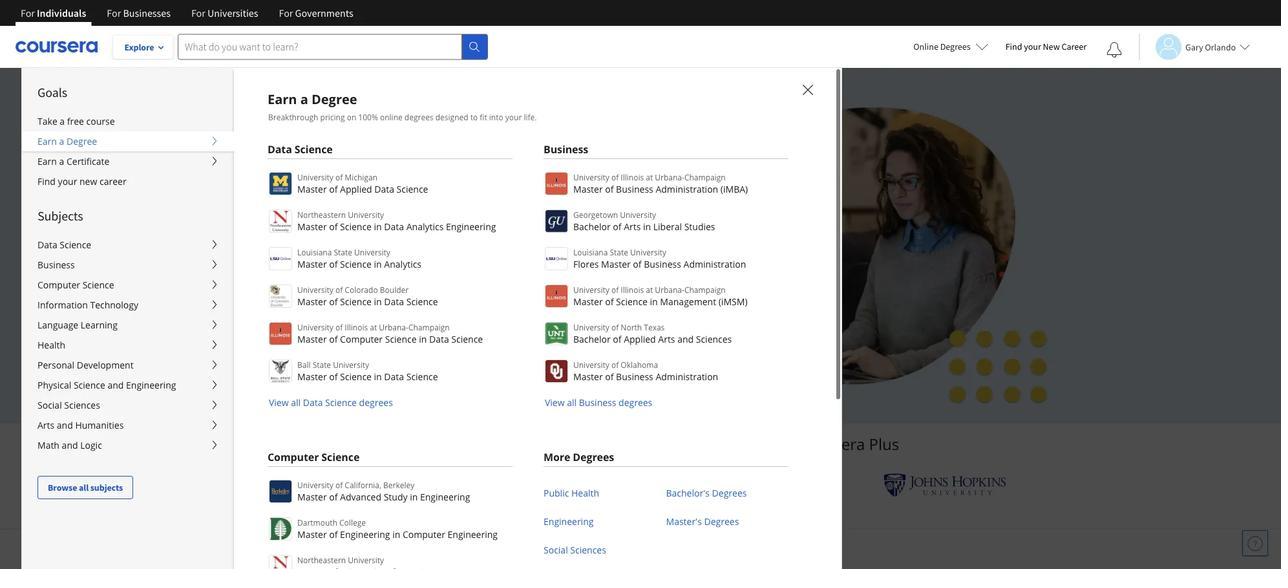 Task type: vqa. For each thing, say whether or not it's contained in the screenshot.
the Learning
yes



Task type: locate. For each thing, give the bounding box(es) containing it.
0 vertical spatial day
[[320, 320, 336, 333]]

business down oklahoma on the bottom of page
[[616, 370, 654, 383]]

all for business
[[567, 396, 577, 409]]

1 vertical spatial analytics
[[384, 258, 422, 270]]

business inside university of illinois at urbana-champaign master of business administration (imba)
[[616, 183, 654, 195]]

1 vertical spatial on
[[628, 182, 646, 201]]

degree
[[312, 90, 357, 108], [67, 135, 97, 147]]

university right university of california, berkeley logo
[[297, 480, 334, 490]]

with
[[325, 350, 345, 362], [764, 434, 795, 455]]

university inside georgetown university bachelor of arts in liberal studies
[[620, 209, 656, 220]]

4 for from the left
[[279, 6, 293, 19]]

urbana- up money-
[[379, 322, 409, 332]]

1 vertical spatial health
[[572, 487, 600, 499]]

state for business
[[610, 247, 629, 257]]

list for computer science
[[268, 479, 513, 569]]

0 vertical spatial computer science
[[38, 279, 114, 291]]

1 vertical spatial university of illinois at urbana-champaign logo image
[[545, 285, 568, 308]]

companies
[[681, 434, 760, 455]]

take
[[38, 115, 57, 127]]

1 vertical spatial social sciences
[[544, 544, 607, 556]]

university up /year
[[297, 322, 334, 332]]

0 vertical spatial applied
[[340, 183, 372, 195]]

university down free
[[333, 359, 369, 370]]

2 northeastern from the top
[[297, 555, 346, 565]]

louisiana
[[297, 247, 332, 257], [574, 247, 608, 257]]

university right the university of michigan logo at top left
[[297, 172, 334, 182]]

0 horizontal spatial social sciences
[[38, 399, 100, 411]]

business up university of illinois at urbana-champaign master of science in management (imsm)
[[644, 258, 682, 270]]

earn down earn a degree
[[38, 155, 57, 167]]

2 vertical spatial earn
[[38, 155, 57, 167]]

development
[[77, 359, 134, 371]]

sciences up arts and humanities
[[64, 399, 100, 411]]

earn inside dropdown button
[[38, 155, 57, 167]]

master up georgetown
[[574, 183, 603, 195]]

master inside university of illinois at urbana-champaign master of business administration (imba)
[[574, 183, 603, 195]]

0 horizontal spatial find
[[38, 175, 56, 188]]

social sciences inside popup button
[[38, 399, 100, 411]]

day
[[320, 320, 336, 333], [361, 350, 377, 362]]

state
[[334, 247, 352, 257], [610, 247, 629, 257], [313, 359, 331, 370]]

1 horizontal spatial state
[[334, 247, 352, 257]]

2 louisiana from the left
[[574, 247, 608, 257]]

1 northeastern from the top
[[297, 209, 346, 220]]

sciences
[[696, 333, 732, 345], [64, 399, 100, 411], [571, 544, 607, 556]]

list containing master of applied data science
[[268, 171, 513, 409]]

in inside university of illinois at urbana-champaign master of science in management (imsm)
[[650, 295, 658, 308]]

0 vertical spatial northeastern
[[297, 209, 346, 220]]

university of illinois at urbana-champaign master of business administration (imba)
[[574, 172, 748, 195]]

2 vertical spatial arts
[[38, 419, 54, 431]]

northeastern university  logo image down the dartmouth college logo
[[269, 555, 292, 569]]

1 vertical spatial to
[[381, 182, 395, 201]]

information
[[38, 299, 88, 311]]

0 horizontal spatial louisiana
[[297, 247, 332, 257]]

university right 'university of colorado boulder logo'
[[297, 284, 334, 295]]

0 vertical spatial champaign
[[685, 172, 726, 182]]

university inside university of illinois at urbana-champaign master of business administration (imba)
[[574, 172, 610, 182]]

your left life.
[[506, 112, 522, 122]]

1 horizontal spatial sciences
[[571, 544, 607, 556]]

texas
[[644, 322, 665, 332]]

2 view from the left
[[545, 396, 565, 409]]

on
[[347, 112, 356, 122], [628, 182, 646, 201]]

1 louisiana state university logo image from the left
[[269, 247, 292, 270]]

physical
[[38, 379, 71, 391]]

science up colorado
[[340, 258, 372, 270]]

None search field
[[178, 34, 488, 60]]

3 for from the left
[[191, 6, 206, 19]]

What do you want to learn? text field
[[178, 34, 462, 60]]

public
[[544, 487, 569, 499]]

hec paris image
[[797, 472, 842, 499]]

1 horizontal spatial day
[[361, 350, 377, 362]]

personal
[[38, 359, 74, 371]]

2 for from the left
[[107, 6, 121, 19]]

2 louisiana state university logo image from the left
[[545, 247, 568, 270]]

at inside university of illinois at urbana-champaign master of computer science in data science
[[370, 322, 377, 332]]

dartmouth college logo image
[[269, 517, 292, 541]]

champaign up management
[[685, 284, 726, 295]]

2 horizontal spatial state
[[610, 247, 629, 257]]

0 vertical spatial degree
[[312, 90, 357, 108]]

0 horizontal spatial arts
[[38, 419, 54, 431]]

in inside university of colorado boulder master of science in data science
[[374, 295, 382, 308]]

northeastern up subscription
[[297, 209, 346, 220]]

for left individuals
[[21, 6, 35, 19]]

engineering inside popup button
[[126, 379, 176, 391]]

1 horizontal spatial view
[[545, 396, 565, 409]]

0 horizontal spatial computer science
[[38, 279, 114, 291]]

1 horizontal spatial to
[[471, 112, 478, 122]]

1 vertical spatial with
[[764, 434, 795, 455]]

business button
[[22, 255, 234, 275]]

urbana-
[[655, 172, 685, 182], [655, 284, 685, 295], [379, 322, 409, 332]]

louisiana state university logo image for data science
[[269, 247, 292, 270]]

day left free
[[320, 320, 336, 333]]

and up math and logic at the bottom left of the page
[[57, 419, 73, 431]]

northeastern
[[297, 209, 346, 220], [297, 555, 346, 565]]

1 vertical spatial find
[[38, 175, 56, 188]]

2 bachelor from the top
[[574, 333, 611, 345]]

sciences down engineering link
[[571, 544, 607, 556]]

1 vertical spatial northeastern university  logo image
[[269, 555, 292, 569]]

degrees down ball state university master of science in data science
[[359, 396, 393, 409]]

social sciences inside earn a degree menu item
[[544, 544, 607, 556]]

coursera image
[[16, 36, 98, 57]]

view for data science
[[269, 396, 289, 409]]

0 vertical spatial analytics
[[407, 220, 444, 232]]

fit
[[480, 112, 487, 122]]

engineering link
[[544, 507, 594, 535]]

for left governments
[[279, 6, 293, 19]]

illinois inside university of illinois at urbana-champaign master of computer science in data science
[[345, 322, 368, 332]]

science down subjects
[[60, 239, 91, 251]]

2 vertical spatial illinois
[[345, 322, 368, 332]]

2 vertical spatial urbana-
[[379, 322, 409, 332]]

data science down the breakthrough
[[268, 142, 333, 156]]

to inside unlimited access to 7,000+ world-class courses, hands-on projects, and job-ready certificate programs—all included in your subscription
[[381, 182, 395, 201]]

and up subscription
[[326, 204, 352, 224]]

in down university of illinois at urbana-champaign master of business administration (imba)
[[649, 204, 662, 224]]

0 vertical spatial on
[[347, 112, 356, 122]]

1 horizontal spatial all
[[291, 396, 301, 409]]

applied down north
[[624, 333, 656, 345]]

1 vertical spatial applied
[[624, 333, 656, 345]]

science down 'personal development'
[[74, 379, 105, 391]]

degrees up master's degrees
[[712, 487, 747, 499]]

state down 'included'
[[610, 247, 629, 257]]

champaign inside university of illinois at urbana-champaign master of science in management (imsm)
[[685, 284, 726, 295]]

earn a degree button
[[22, 131, 234, 151]]

and inside university of north texas bachelor of applied arts and sciences
[[678, 333, 694, 345]]

urbana- inside university of illinois at urbana-champaign master of business administration (imba)
[[655, 172, 685, 182]]

humanities
[[75, 419, 124, 431]]

0 horizontal spatial health
[[38, 339, 65, 351]]

1 horizontal spatial find
[[1006, 41, 1023, 52]]

data down the boulder
[[384, 295, 404, 308]]

find your new career link
[[22, 171, 234, 191]]

online degrees
[[914, 41, 971, 52]]

coursera
[[799, 434, 865, 455]]

state inside 'louisiana state university master of science in analytics'
[[334, 247, 352, 257]]

data down subjects
[[38, 239, 57, 251]]

0 vertical spatial at
[[646, 172, 653, 182]]

master down dartmouth at the left
[[297, 528, 327, 540]]

university down college
[[348, 555, 384, 565]]

a inside "link"
[[60, 115, 65, 127]]

1 horizontal spatial louisiana
[[574, 247, 608, 257]]

your down projects,
[[266, 227, 296, 246]]

1 horizontal spatial social
[[544, 544, 568, 556]]

in inside dartmouth college master of engineering in computer engineering
[[393, 528, 400, 540]]

on inside earn a degree breakthrough pricing on 100% online degrees designed to fit into your life.
[[347, 112, 356, 122]]

0 vertical spatial earn
[[268, 90, 297, 108]]

2 horizontal spatial arts
[[659, 333, 675, 345]]

0 horizontal spatial applied
[[340, 183, 372, 195]]

university of illinois at urbana-champaign master of computer science in data science
[[297, 322, 483, 345]]

engineering down college
[[340, 528, 390, 540]]

0 horizontal spatial degrees
[[359, 396, 393, 409]]

science inside 'louisiana state university master of science in analytics'
[[340, 258, 372, 270]]

included
[[589, 204, 646, 224]]

take a free course link
[[22, 111, 234, 131]]

list containing master of business administration (imba)
[[544, 171, 789, 409]]

bachelor
[[574, 220, 611, 232], [574, 333, 611, 345]]

on up 'included'
[[628, 182, 646, 201]]

boulder
[[380, 284, 409, 295]]

university of illinois at urbana-champaign image
[[275, 475, 376, 496]]

degree inside earn a degree breakthrough pricing on 100% online degrees designed to fit into your life.
[[312, 90, 357, 108]]

0 vertical spatial social sciences
[[38, 399, 100, 411]]

2 vertical spatial champaign
[[409, 322, 450, 332]]

a inside dropdown button
[[59, 155, 64, 167]]

university up georgetown
[[574, 172, 610, 182]]

view down ball state university logo
[[269, 396, 289, 409]]

georgetown
[[574, 209, 618, 220]]

science down the boulder
[[407, 295, 438, 308]]

master up view all business degrees link
[[574, 370, 603, 383]]

on left '100%' at left
[[347, 112, 356, 122]]

math and logic button
[[22, 435, 234, 455]]

in inside georgetown university bachelor of arts in liberal studies
[[643, 220, 651, 232]]

dartmouth college master of engineering in computer engineering
[[297, 517, 498, 540]]

pricing
[[320, 112, 345, 122]]

a inside earn a degree breakthrough pricing on 100% online degrees designed to fit into your life.
[[301, 90, 308, 108]]

science down pricing
[[295, 142, 333, 156]]

information technology
[[38, 299, 138, 311]]

degree for earn a degree
[[67, 135, 97, 147]]

find down earn a certificate
[[38, 175, 56, 188]]

illinois up 'included'
[[621, 172, 644, 182]]

online
[[380, 112, 403, 122]]

colorado
[[345, 284, 378, 295]]

engineering
[[446, 220, 496, 232], [126, 379, 176, 391], [420, 491, 470, 503], [544, 515, 594, 527], [340, 528, 390, 540], [448, 528, 498, 540]]

online degrees button
[[904, 32, 1000, 61]]

master inside louisiana state university flores master of business administration
[[601, 258, 631, 270]]

to inside earn a degree breakthrough pricing on 100% online degrees designed to fit into your life.
[[471, 112, 478, 122]]

master inside university of colorado boulder master of science in data science
[[297, 295, 327, 308]]

1 horizontal spatial degrees
[[405, 112, 434, 122]]

bachelor right university of north texas logo
[[574, 333, 611, 345]]

data down michigan
[[375, 183, 394, 195]]

1 horizontal spatial applied
[[624, 333, 656, 345]]

1 vertical spatial champaign
[[685, 284, 726, 295]]

for for governments
[[279, 6, 293, 19]]

university down flores at top left
[[574, 284, 610, 295]]

master inside university of oklahoma master of business administration
[[574, 370, 603, 383]]

breakthrough
[[268, 112, 318, 122]]

administration down 'studies'
[[684, 258, 746, 270]]

in down the or $399 /year with 14-day money-back guarantee at the bottom
[[374, 370, 382, 383]]

university of illinois at urbana-champaign logo image for master of computer science in data science
[[269, 322, 292, 345]]

business up 'included'
[[616, 183, 654, 195]]

1 horizontal spatial social sciences
[[544, 544, 607, 556]]

university of illinois at urbana-champaign logo image for master of science in management (imsm)
[[545, 285, 568, 308]]

list containing master of advanced study in engineering
[[268, 479, 513, 569]]

master down unlimited on the top left of the page
[[297, 220, 327, 232]]

2 vertical spatial administration
[[656, 370, 719, 383]]

earn for earn a degree
[[38, 135, 57, 147]]

louisiana for data science
[[297, 247, 332, 257]]

logic
[[80, 439, 102, 451]]

1 vertical spatial sciences
[[64, 399, 100, 411]]

ball state university logo image
[[269, 360, 292, 383]]

with left the coursera
[[764, 434, 795, 455]]

sciences down (imsm)
[[696, 333, 732, 345]]

north
[[621, 322, 642, 332]]

urbana- up management
[[655, 284, 685, 295]]

master down ball
[[297, 370, 327, 383]]

louisiana state university flores master of business administration
[[574, 247, 746, 270]]

and down management
[[678, 333, 694, 345]]

degrees for online degrees
[[941, 41, 971, 52]]

all
[[291, 396, 301, 409], [567, 396, 577, 409], [79, 482, 89, 493]]

computer up university of california, berkeley logo
[[268, 450, 319, 464]]

1 horizontal spatial on
[[628, 182, 646, 201]]

university inside university of oklahoma master of business administration
[[574, 359, 610, 370]]

list
[[268, 171, 513, 409], [544, 171, 789, 409], [268, 479, 513, 569], [544, 479, 789, 569]]

champaign for management
[[685, 284, 726, 295]]

0 vertical spatial health
[[38, 339, 65, 351]]

and inside math and logic popup button
[[62, 439, 78, 451]]

explore button
[[113, 36, 173, 59]]

find left new at top
[[1006, 41, 1023, 52]]

view down university of oklahoma logo
[[545, 396, 565, 409]]

for for individuals
[[21, 6, 35, 19]]

0 horizontal spatial state
[[313, 359, 331, 370]]

illinois inside university of illinois at urbana-champaign master of science in management (imsm)
[[621, 284, 644, 295]]

administration inside university of illinois at urbana-champaign master of business administration (imba)
[[656, 183, 719, 195]]

earn for earn a certificate
[[38, 155, 57, 167]]

university of michigan master of applied data science
[[297, 172, 428, 195]]

gary orlando button
[[1139, 34, 1251, 60]]

for governments
[[279, 6, 354, 19]]

find inside explore menu element
[[38, 175, 56, 188]]

urbana- for science
[[379, 322, 409, 332]]

close image
[[800, 81, 817, 98]]

applied
[[340, 183, 372, 195], [624, 333, 656, 345]]

for for universities
[[191, 6, 206, 19]]

management
[[661, 295, 717, 308]]

social inside popup button
[[38, 399, 62, 411]]

1 horizontal spatial data science
[[268, 142, 333, 156]]

analytics down "7,000+"
[[407, 220, 444, 232]]

0 horizontal spatial sciences
[[64, 399, 100, 411]]

university of colorado boulder master of science in data science
[[297, 284, 438, 308]]

day inside button
[[320, 320, 336, 333]]

and left logic
[[62, 439, 78, 451]]

0 vertical spatial urbana-
[[655, 172, 685, 182]]

1 vertical spatial illinois
[[621, 284, 644, 295]]

1 vertical spatial data science
[[38, 239, 91, 251]]

1 horizontal spatial computer science
[[268, 450, 360, 464]]

1 vertical spatial administration
[[684, 258, 746, 270]]

your inside unlimited access to 7,000+ world-class courses, hands-on projects, and job-ready certificate programs—all included in your subscription
[[266, 227, 296, 246]]

master right flores at top left
[[601, 258, 631, 270]]

1 vertical spatial day
[[361, 350, 377, 362]]

1 horizontal spatial with
[[764, 434, 795, 455]]

in
[[649, 204, 662, 224], [374, 220, 382, 232], [643, 220, 651, 232], [374, 258, 382, 270], [374, 295, 382, 308], [650, 295, 658, 308], [419, 333, 427, 345], [374, 370, 382, 383], [410, 491, 418, 503], [393, 528, 400, 540]]

flores
[[574, 258, 599, 270]]

university inside louisiana state university flores master of business administration
[[631, 247, 667, 257]]

0 vertical spatial sciences
[[696, 333, 732, 345]]

1 horizontal spatial arts
[[624, 220, 641, 232]]

master up 7-
[[297, 295, 327, 308]]

louisiana state university logo image
[[269, 247, 292, 270], [545, 247, 568, 270]]

degrees inside "link"
[[705, 515, 739, 527]]

sciences inside social sciences popup button
[[64, 399, 100, 411]]

of inside georgetown university bachelor of arts in liberal studies
[[613, 220, 622, 232]]

master
[[297, 183, 327, 195], [574, 183, 603, 195], [297, 220, 327, 232], [297, 258, 327, 270], [601, 258, 631, 270], [297, 295, 327, 308], [574, 295, 603, 308], [297, 333, 327, 345], [297, 370, 327, 383], [574, 370, 603, 383], [297, 491, 327, 503], [297, 528, 327, 540]]

1 vertical spatial earn
[[38, 135, 57, 147]]

0 horizontal spatial social
[[38, 399, 62, 411]]

at for computer
[[370, 322, 377, 332]]

master up /month,
[[297, 258, 327, 270]]

2 vertical spatial at
[[370, 322, 377, 332]]

business up 'information' at left bottom
[[38, 259, 75, 271]]

louisiana up flores at top left
[[574, 247, 608, 257]]

earn down the take
[[38, 135, 57, 147]]

northeastern for northeastern university
[[297, 555, 346, 565]]

earn a certificate button
[[22, 151, 234, 171]]

0 horizontal spatial on
[[347, 112, 356, 122]]

a
[[301, 90, 308, 108], [60, 115, 65, 127], [59, 135, 64, 147], [59, 155, 64, 167]]

to
[[471, 112, 478, 122], [381, 182, 395, 201]]

0 vertical spatial arts
[[624, 220, 641, 232]]

data up back
[[429, 333, 449, 345]]

subjects
[[38, 208, 83, 224]]

anytime
[[352, 290, 389, 302]]

7,000+
[[398, 182, 443, 201]]

at for business
[[646, 172, 653, 182]]

technology
[[90, 299, 138, 311]]

champaign
[[685, 172, 726, 182], [685, 284, 726, 295], [409, 322, 450, 332]]

georgetown university logo image
[[545, 210, 568, 233]]

a left free
[[60, 115, 65, 127]]

1 vertical spatial at
[[646, 284, 653, 295]]

browse all subjects button
[[38, 476, 133, 499]]

computer science up "university of illinois at urbana-champaign" image
[[268, 450, 360, 464]]

degrees right online
[[941, 41, 971, 52]]

find for find your new career
[[38, 175, 56, 188]]

of inside ball state university master of science in data science
[[329, 370, 338, 383]]

university inside university of colorado boulder master of science in data science
[[297, 284, 334, 295]]

1 louisiana from the left
[[297, 247, 332, 257]]

of inside dartmouth college master of engineering in computer engineering
[[329, 528, 338, 540]]

in left liberal
[[643, 220, 651, 232]]

for for businesses
[[107, 6, 121, 19]]

at down louisiana state university flores master of business administration
[[646, 284, 653, 295]]

help center image
[[1248, 535, 1264, 551]]

degrees for master's degrees
[[705, 515, 739, 527]]

1 vertical spatial degree
[[67, 135, 97, 147]]

in right study
[[410, 491, 418, 503]]

0 vertical spatial bachelor
[[574, 220, 611, 232]]

sciences inside university of north texas bachelor of applied arts and sciences
[[696, 333, 732, 345]]

michigan
[[345, 172, 378, 182]]

2 horizontal spatial sciences
[[696, 333, 732, 345]]

louisiana state university logo image for business
[[545, 247, 568, 270]]

degrees for bachelor's degrees
[[712, 487, 747, 499]]

individuals
[[37, 6, 86, 19]]

university of colorado boulder logo image
[[269, 285, 292, 308]]

view for business
[[545, 396, 565, 409]]

0 vertical spatial social
[[38, 399, 62, 411]]

master inside 'louisiana state university master of science in analytics'
[[297, 258, 327, 270]]

university inside university of illinois at urbana-champaign master of science in management (imsm)
[[574, 284, 610, 295]]

public health
[[544, 487, 600, 499]]

northeastern university  logo image down unlimited on the top left of the page
[[269, 210, 292, 233]]

engineering down the world-
[[446, 220, 496, 232]]

all for data science
[[291, 396, 301, 409]]

1 vertical spatial social
[[544, 544, 568, 556]]

1 for from the left
[[21, 6, 35, 19]]

in down the boulder
[[374, 295, 382, 308]]

social down engineering link
[[544, 544, 568, 556]]

1 bachelor from the top
[[574, 220, 611, 232]]

johns hopkins university image
[[884, 473, 1007, 497]]

0 horizontal spatial day
[[320, 320, 336, 333]]

for left universities
[[191, 6, 206, 19]]

champaign for (imba)
[[685, 172, 726, 182]]

science inside physical science and engineering popup button
[[74, 379, 105, 391]]

0 vertical spatial illinois
[[621, 172, 644, 182]]

unlimited access to 7,000+ world-class courses, hands-on projects, and job-ready certificate programs—all included in your subscription
[[266, 182, 662, 246]]

1 vertical spatial computer science
[[268, 450, 360, 464]]

information technology button
[[22, 295, 234, 315]]

start
[[286, 320, 309, 333]]

illinois up north
[[621, 284, 644, 295]]

science up ready
[[397, 183, 428, 195]]

0 horizontal spatial louisiana state university logo image
[[269, 247, 292, 270]]

illinois inside university of illinois at urbana-champaign master of business administration (imba)
[[621, 172, 644, 182]]

1 vertical spatial bachelor
[[574, 333, 611, 345]]

earn
[[268, 90, 297, 108], [38, 135, 57, 147], [38, 155, 57, 167]]

master's degrees
[[666, 515, 739, 527]]

in up northeastern university link
[[393, 528, 400, 540]]

1 view from the left
[[269, 396, 289, 409]]

science up information technology
[[83, 279, 114, 291]]

urbana- inside university of illinois at urbana-champaign master of science in management (imsm)
[[655, 284, 685, 295]]

personal development button
[[22, 355, 234, 375]]

0 horizontal spatial degree
[[67, 135, 97, 147]]

0 horizontal spatial to
[[381, 182, 395, 201]]

2 horizontal spatial all
[[567, 396, 577, 409]]

engineering inside northeastern university master of science in data analytics engineering
[[446, 220, 496, 232]]

university of illinois at urbana-champaign logo image
[[545, 172, 568, 195], [545, 285, 568, 308], [269, 322, 292, 345]]

champaign up back
[[409, 322, 450, 332]]

2 horizontal spatial degrees
[[619, 396, 653, 409]]

analytics inside 'louisiana state university master of science in analytics'
[[384, 258, 422, 270]]

(imba)
[[721, 183, 748, 195]]

liberal
[[654, 220, 682, 232]]

computer science inside earn a degree menu item
[[268, 450, 360, 464]]

arts down the texas
[[659, 333, 675, 345]]

list for data science
[[268, 171, 513, 409]]

0 vertical spatial university of illinois at urbana-champaign logo image
[[545, 172, 568, 195]]

to up ready
[[381, 182, 395, 201]]

0 vertical spatial data science
[[268, 142, 333, 156]]

trial
[[360, 320, 380, 333]]

1 horizontal spatial louisiana state university logo image
[[545, 247, 568, 270]]

at inside university of illinois at urbana-champaign master of science in management (imsm)
[[646, 284, 653, 295]]

data down money-
[[384, 370, 404, 383]]

university of illinois at urbana-champaign logo image up $399
[[269, 322, 292, 345]]

university of michigan logo image
[[269, 172, 292, 195]]

in up back
[[419, 333, 427, 345]]

view all business degrees link
[[544, 396, 653, 409]]

champaign inside university of illinois at urbana-champaign master of computer science in data science
[[409, 322, 450, 332]]

university of north texas logo image
[[545, 322, 568, 345]]

0 horizontal spatial all
[[79, 482, 89, 493]]

2 northeastern university  logo image from the top
[[269, 555, 292, 569]]

a for earn a degree
[[59, 135, 64, 147]]

start 7-day free trial
[[286, 320, 380, 333]]

administration inside louisiana state university flores master of business administration
[[684, 258, 746, 270]]

science inside northeastern university master of science in data analytics engineering
[[340, 220, 372, 232]]

university inside northeastern university link
[[348, 555, 384, 565]]

earn up the breakthrough
[[268, 90, 297, 108]]

0 vertical spatial to
[[471, 112, 478, 122]]

master down 7-
[[297, 333, 327, 345]]

1 horizontal spatial degree
[[312, 90, 357, 108]]

0 vertical spatial northeastern university  logo image
[[269, 210, 292, 233]]

all right browse
[[79, 482, 89, 493]]

northeastern down dartmouth at the left
[[297, 555, 346, 565]]

1 vertical spatial urbana-
[[655, 284, 685, 295]]

degree inside earn a degree popup button
[[67, 135, 97, 147]]

7-
[[311, 320, 320, 333]]

northeastern university  logo image
[[269, 210, 292, 233], [269, 555, 292, 569]]

list for more degrees
[[544, 479, 789, 569]]

online
[[914, 41, 939, 52]]

university right university of north texas logo
[[574, 322, 610, 332]]

science up north
[[616, 295, 648, 308]]

list containing public health
[[544, 479, 789, 569]]

0 vertical spatial find
[[1006, 41, 1023, 52]]

earn inside popup button
[[38, 135, 57, 147]]

1 vertical spatial northeastern
[[297, 555, 346, 565]]

businesses
[[123, 6, 171, 19]]

arts
[[624, 220, 641, 232], [659, 333, 675, 345], [38, 419, 54, 431]]

administration down oklahoma on the bottom of page
[[656, 370, 719, 383]]

louisiana inside 'louisiana state university master of science in analytics'
[[297, 247, 332, 257]]

university of oklahoma logo image
[[545, 360, 568, 383]]

0 vertical spatial administration
[[656, 183, 719, 195]]

0 horizontal spatial data science
[[38, 239, 91, 251]]

banner navigation
[[10, 0, 364, 26]]

1 vertical spatial arts
[[659, 333, 675, 345]]

2 vertical spatial sciences
[[571, 544, 607, 556]]



Task type: describe. For each thing, give the bounding box(es) containing it.
find for find your new career
[[1006, 41, 1023, 52]]

applied inside university of north texas bachelor of applied arts and sciences
[[624, 333, 656, 345]]

data up the university of michigan logo at top left
[[268, 142, 292, 156]]

designed
[[436, 112, 469, 122]]

engineering down 'duke university' image
[[448, 528, 498, 540]]

leading
[[506, 434, 559, 455]]

computer inside university of illinois at urbana-champaign master of computer science in data science
[[340, 333, 383, 345]]

100%
[[359, 112, 378, 122]]

$59
[[266, 290, 281, 302]]

bachelor inside university of north texas bachelor of applied arts and sciences
[[574, 333, 611, 345]]

master inside university of california, berkeley master of advanced study in engineering
[[297, 491, 327, 503]]

unlimited
[[266, 182, 331, 201]]

engineering inside university of california, berkeley master of advanced study in engineering
[[420, 491, 470, 503]]

free
[[338, 320, 358, 333]]

administration inside university of oklahoma master of business administration
[[656, 370, 719, 383]]

science inside computer science popup button
[[83, 279, 114, 291]]

engineering down public health link
[[544, 515, 594, 527]]

university of california, berkeley master of advanced study in engineering
[[297, 480, 470, 503]]

leading universities and companies with coursera plus
[[502, 434, 900, 455]]

computer inside dartmouth college master of engineering in computer engineering
[[403, 528, 446, 540]]

public health link
[[544, 479, 600, 507]]

sciences inside social sciences link
[[571, 544, 607, 556]]

earn for earn a degree breakthrough pricing on 100% online degrees designed to fit into your life.
[[268, 90, 297, 108]]

studies
[[685, 220, 716, 232]]

google image
[[519, 473, 589, 497]]

certificate
[[67, 155, 110, 167]]

arts inside university of north texas bachelor of applied arts and sciences
[[659, 333, 675, 345]]

earn a certificate
[[38, 155, 110, 167]]

goals
[[38, 84, 67, 101]]

money-
[[379, 350, 413, 362]]

browse all subjects
[[48, 482, 123, 493]]

urbana- for in
[[655, 284, 685, 295]]

a for earn a certificate
[[59, 155, 64, 167]]

arts inside dropdown button
[[38, 419, 54, 431]]

show notifications image
[[1107, 42, 1123, 58]]

illinois for science
[[621, 284, 644, 295]]

university inside ball state university master of science in data science
[[333, 359, 369, 370]]

/month,
[[281, 290, 318, 302]]

northeastern university link
[[268, 554, 513, 569]]

hands-
[[583, 182, 628, 201]]

data inside university of michigan master of applied data science
[[375, 183, 394, 195]]

analytics for data
[[407, 220, 444, 232]]

health inside public health link
[[572, 487, 600, 499]]

bachelor inside georgetown university bachelor of arts in liberal studies
[[574, 220, 611, 232]]

science up "university of illinois at urbana-champaign" image
[[322, 450, 360, 464]]

guarantee
[[437, 350, 484, 362]]

math
[[38, 439, 59, 451]]

master inside ball state university master of science in data science
[[297, 370, 327, 383]]

business inside 'business' popup button
[[38, 259, 75, 271]]

data science inside earn a degree menu item
[[268, 142, 333, 156]]

arts and humanities button
[[22, 415, 234, 435]]

master inside dartmouth college master of engineering in computer engineering
[[297, 528, 327, 540]]

universities
[[208, 6, 258, 19]]

find your new career link
[[1000, 39, 1094, 55]]

explore
[[124, 41, 154, 53]]

applied inside university of michigan master of applied data science
[[340, 183, 372, 195]]

data inside university of illinois at urbana-champaign master of computer science in data science
[[429, 333, 449, 345]]

science down the '14-'
[[340, 370, 372, 383]]

master inside university of michigan master of applied data science
[[297, 183, 327, 195]]

science down ball state university master of science in data science
[[325, 396, 357, 409]]

for businesses
[[107, 6, 171, 19]]

louisiana state university master of science in analytics
[[297, 247, 422, 270]]

ball
[[297, 359, 311, 370]]

illinois for computer
[[345, 322, 368, 332]]

learning
[[81, 319, 118, 331]]

college
[[340, 517, 366, 528]]

science up guarantee
[[452, 333, 483, 345]]

list for business
[[544, 171, 789, 409]]

state inside ball state university master of science in data science
[[313, 359, 331, 370]]

master inside university of illinois at urbana-champaign master of computer science in data science
[[297, 333, 327, 345]]

duke university image
[[418, 473, 478, 494]]

data inside popup button
[[38, 239, 57, 251]]

sas image
[[706, 475, 756, 496]]

on inside unlimited access to 7,000+ world-class courses, hands-on projects, and job-ready certificate programs—all included in your subscription
[[628, 182, 646, 201]]

of inside 'louisiana state university master of science in analytics'
[[329, 258, 338, 270]]

university inside northeastern university master of science in data analytics engineering
[[348, 209, 384, 220]]

northeastern university master of science in data analytics engineering
[[297, 209, 496, 232]]

state for data science
[[334, 247, 352, 257]]

personal development
[[38, 359, 134, 371]]

science inside university of illinois at urbana-champaign master of science in management (imsm)
[[616, 295, 648, 308]]

cancel
[[320, 290, 349, 302]]

explore menu element
[[22, 68, 234, 499]]

language
[[38, 319, 78, 331]]

science up money-
[[385, 333, 417, 345]]

illinois for business
[[621, 172, 644, 182]]

access
[[334, 182, 377, 201]]

health inside health dropdown button
[[38, 339, 65, 351]]

in inside university of illinois at urbana-champaign master of computer science in data science
[[419, 333, 427, 345]]

(imsm)
[[719, 295, 748, 308]]

master inside university of illinois at urbana-champaign master of science in management (imsm)
[[574, 295, 603, 308]]

business up universities
[[579, 396, 617, 409]]

or
[[266, 350, 276, 362]]

social sciences link
[[544, 535, 607, 564]]

business inside louisiana state university flores master of business administration
[[644, 258, 682, 270]]

in inside 'louisiana state university master of science in analytics'
[[374, 258, 382, 270]]

coursera plus image
[[266, 121, 463, 141]]

language learning
[[38, 319, 118, 331]]

data inside ball state university master of science in data science
[[384, 370, 404, 383]]

university inside university of illinois at urbana-champaign master of computer science in data science
[[297, 322, 334, 332]]

northeastern for northeastern university master of science in data analytics engineering
[[297, 209, 346, 220]]

university inside university of california, berkeley master of advanced study in engineering
[[297, 480, 334, 490]]

of inside louisiana state university flores master of business administration
[[633, 258, 642, 270]]

0 vertical spatial with
[[325, 350, 345, 362]]

science inside university of michigan master of applied data science
[[397, 183, 428, 195]]

14-
[[347, 350, 361, 362]]

of inside northeastern university master of science in data analytics engineering
[[329, 220, 338, 232]]

in inside ball state university master of science in data science
[[374, 370, 382, 383]]

new
[[1043, 41, 1060, 52]]

louisiana for business
[[574, 247, 608, 257]]

view all data science degrees link
[[268, 396, 393, 409]]

and inside physical science and engineering popup button
[[108, 379, 124, 391]]

life.
[[524, 112, 537, 122]]

business inside university of oklahoma master of business administration
[[616, 370, 654, 383]]

in inside northeastern university master of science in data analytics engineering
[[374, 220, 382, 232]]

science down colorado
[[340, 295, 372, 308]]

job-
[[355, 204, 381, 224]]

data down ball
[[303, 396, 323, 409]]

courses,
[[524, 182, 579, 201]]

or $399 /year with 14-day money-back guarantee
[[266, 350, 484, 362]]

master inside northeastern university master of science in data analytics engineering
[[297, 220, 327, 232]]

arts inside georgetown university bachelor of arts in liberal studies
[[624, 220, 641, 232]]

and up bachelor's
[[650, 434, 677, 455]]

subjects
[[90, 482, 123, 493]]

earn a degree group
[[21, 67, 1282, 569]]

world-
[[446, 182, 489, 201]]

and inside unlimited access to 7,000+ world-class courses, hands-on projects, and job-ready certificate programs—all included in your subscription
[[326, 204, 352, 224]]

science inside data science popup button
[[60, 239, 91, 251]]

in inside unlimited access to 7,000+ world-class courses, hands-on projects, and job-ready certificate programs—all included in your subscription
[[649, 204, 662, 224]]

urbana- for administration
[[655, 172, 685, 182]]

find your new career
[[38, 175, 126, 188]]

university of illinois at urbana-champaign logo image for master of business administration (imba)
[[545, 172, 568, 195]]

degrees for more degrees
[[573, 450, 614, 464]]

university inside university of north texas bachelor of applied arts and sciences
[[574, 322, 610, 332]]

degrees inside earn a degree breakthrough pricing on 100% online degrees designed to fit into your life.
[[405, 112, 434, 122]]

in inside university of california, berkeley master of advanced study in engineering
[[410, 491, 418, 503]]

career
[[1062, 41, 1087, 52]]

data science inside popup button
[[38, 239, 91, 251]]

data inside university of colorado boulder master of science in data science
[[384, 295, 404, 308]]

advanced
[[340, 491, 382, 503]]

take a free course
[[38, 115, 115, 127]]

computer science inside popup button
[[38, 279, 114, 291]]

business up courses,
[[544, 142, 589, 156]]

back
[[413, 350, 435, 362]]

computer inside popup button
[[38, 279, 80, 291]]

certificate
[[422, 204, 487, 224]]

a for earn a degree breakthrough pricing on 100% online degrees designed to fit into your life.
[[301, 90, 308, 108]]

your inside earn a degree breakthrough pricing on 100% online degrees designed to fit into your life.
[[506, 112, 522, 122]]

start 7-day free trial button
[[266, 311, 401, 342]]

at for science
[[646, 284, 653, 295]]

browse
[[48, 482, 77, 493]]

social inside earn a degree menu item
[[544, 544, 568, 556]]

data inside northeastern university master of science in data analytics engineering
[[384, 220, 404, 232]]

view all data science degrees
[[269, 396, 393, 409]]

university inside university of michigan master of applied data science
[[297, 172, 334, 182]]

bachelor's degrees
[[666, 487, 747, 499]]

$59 /month, cancel anytime
[[266, 290, 389, 302]]

course
[[86, 115, 115, 127]]

georgetown university bachelor of arts in liberal studies
[[574, 209, 716, 232]]

university of california, berkeley logo image
[[269, 480, 292, 503]]

1 northeastern university  logo image from the top
[[269, 210, 292, 233]]

university inside 'louisiana state university master of science in analytics'
[[354, 247, 391, 257]]

degree for earn a degree breakthrough pricing on 100% online degrees designed to fit into your life.
[[312, 90, 357, 108]]

earn a degree menu item
[[234, 67, 1282, 569]]

all inside button
[[79, 482, 89, 493]]

champaign for in
[[409, 322, 450, 332]]

data science button
[[22, 235, 234, 255]]

computer science button
[[22, 275, 234, 295]]

orlando
[[1206, 41, 1237, 53]]

career
[[100, 175, 126, 188]]

science down back
[[407, 370, 438, 383]]

governments
[[295, 6, 354, 19]]

your left new at top
[[1024, 41, 1042, 52]]

northeastern university  logo image inside northeastern university link
[[269, 555, 292, 569]]

programs—all
[[491, 204, 585, 224]]

ball state university master of science in data science
[[297, 359, 438, 383]]

a for take a free course
[[60, 115, 65, 127]]

and inside arts and humanities dropdown button
[[57, 419, 73, 431]]

ready
[[381, 204, 418, 224]]

more degrees
[[544, 450, 614, 464]]

master's
[[666, 515, 702, 527]]

bachelor's
[[666, 487, 710, 499]]

analytics for in
[[384, 258, 422, 270]]

california,
[[345, 480, 381, 490]]



